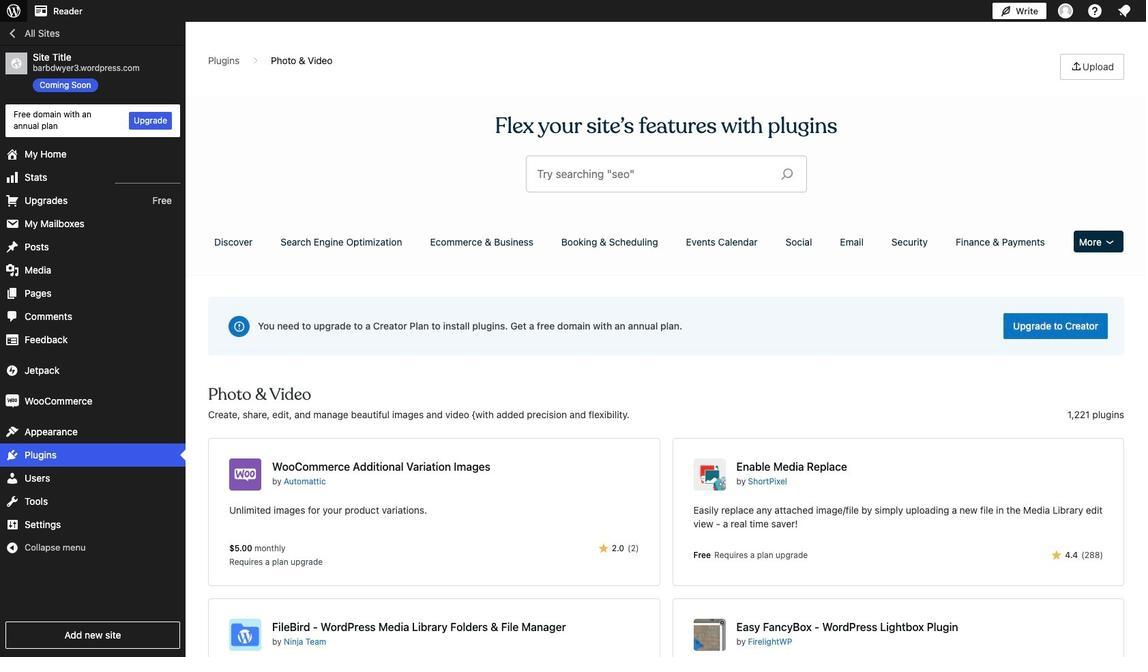 Task type: describe. For each thing, give the bounding box(es) containing it.
help image
[[1087, 3, 1104, 19]]

Search search field
[[537, 156, 770, 192]]

manage your sites image
[[5, 3, 22, 19]]

1 img image from the top
[[5, 364, 19, 377]]

manage your notifications image
[[1117, 3, 1133, 19]]

my profile image
[[1059, 3, 1074, 18]]



Task type: vqa. For each thing, say whether or not it's contained in the screenshot.
the topmost img
yes



Task type: locate. For each thing, give the bounding box(es) containing it.
None search field
[[527, 156, 806, 192]]

img image
[[5, 364, 19, 377], [5, 394, 19, 408]]

1 vertical spatial img image
[[5, 394, 19, 408]]

0 vertical spatial img image
[[5, 364, 19, 377]]

plugin icon image
[[229, 459, 261, 491], [694, 459, 726, 491], [229, 619, 261, 651], [694, 619, 726, 651]]

2 img image from the top
[[5, 394, 19, 408]]

main content
[[203, 54, 1130, 657]]

highest hourly views 0 image
[[115, 174, 180, 183]]



